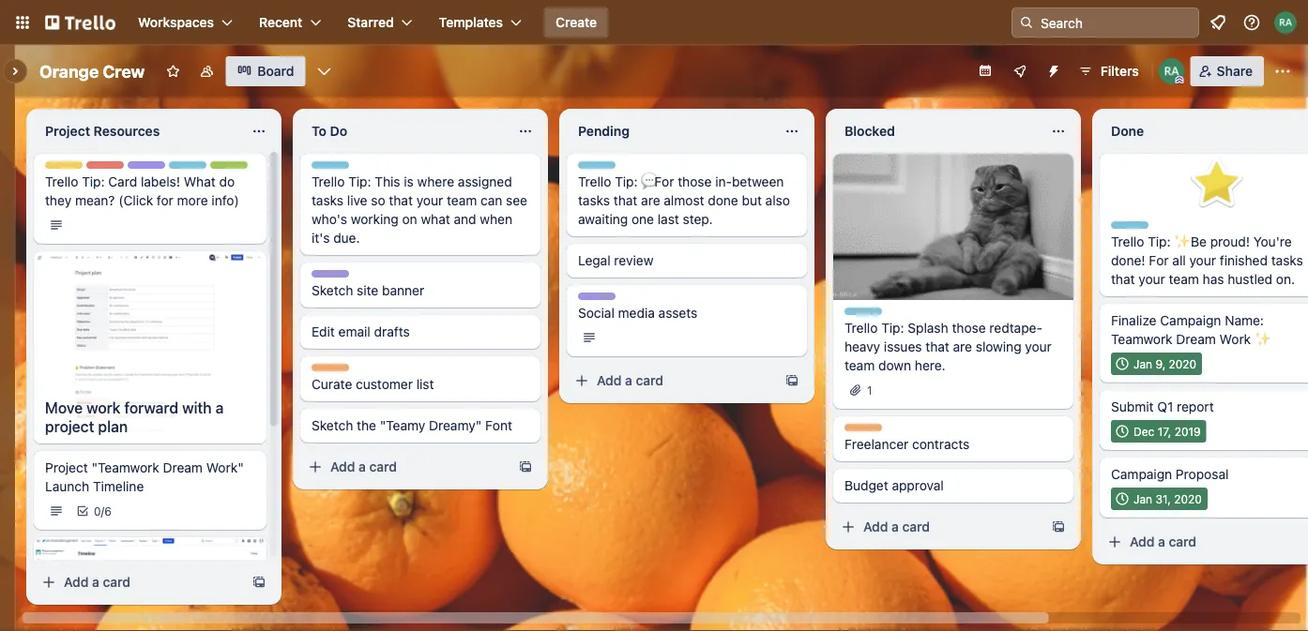 Task type: vqa. For each thing, say whether or not it's contained in the screenshot.
Jan
yes



Task type: locate. For each thing, give the bounding box(es) containing it.
card down approval
[[903, 520, 931, 535]]

sketch left the
[[312, 418, 353, 434]]

"teamy
[[380, 418, 426, 434]]

dreamy"
[[429, 418, 482, 434]]

jan inside checkbox
[[1134, 493, 1153, 506]]

freelancer contracts link
[[845, 436, 1063, 454]]

add a card button down budget approval link
[[834, 513, 1044, 543]]

1 vertical spatial jan
[[1134, 493, 1153, 506]]

tasks inside trello tip trello tip: this is where assigned tasks live so that your team can see who's working on what and when it's due.
[[312, 193, 344, 208]]

0 horizontal spatial create from template… image
[[252, 576, 267, 591]]

"teamwork
[[92, 461, 159, 476]]

team up more
[[168, 162, 198, 176]]

1 jan from the top
[[1134, 358, 1153, 371]]

be
[[1192, 234, 1207, 250]]

0 notifications image
[[1208, 11, 1230, 34]]

✨
[[1175, 234, 1188, 250], [1255, 332, 1268, 347]]

that up here.
[[926, 339, 950, 355]]

1 horizontal spatial design
[[312, 271, 349, 285]]

1 vertical spatial color: purple, title: "design team" element
[[312, 270, 382, 285]]

that
[[389, 193, 413, 208], [614, 193, 638, 208], [1112, 272, 1136, 287], [926, 339, 950, 355]]

has
[[1203, 272, 1225, 287]]

0 vertical spatial 2020
[[1170, 358, 1197, 371]]

info)
[[212, 193, 239, 208]]

0 vertical spatial dream
[[1177, 332, 1217, 347]]

font
[[485, 418, 513, 434]]

ruby anderson (rubyanderson7) image right open information menu icon at the top right of page
[[1275, 11, 1298, 34]]

ruby anderson (rubyanderson7) image
[[1275, 11, 1298, 34], [1159, 58, 1186, 85]]

resources
[[94, 123, 160, 139]]

tip: up live
[[349, 174, 371, 190]]

design inside design team social media assets
[[578, 294, 616, 307]]

customer
[[356, 377, 413, 392]]

a down '0'
[[92, 575, 99, 591]]

1 vertical spatial team
[[1170, 272, 1200, 287]]

open information menu image
[[1243, 13, 1262, 32]]

banner
[[382, 283, 425, 299]]

card down jan 31, 2020
[[1170, 535, 1197, 550]]

0 horizontal spatial team
[[447, 193, 477, 208]]

color: lime, title: "halp" element
[[210, 162, 248, 176]]

0 horizontal spatial ruby anderson (rubyanderson7) image
[[1159, 58, 1186, 85]]

color: purple, title: "design team" element down due.
[[312, 270, 382, 285]]

labels!
[[141, 174, 180, 190]]

color: sky, title: "trello tip" element
[[169, 162, 219, 176], [312, 162, 362, 176], [578, 162, 629, 176], [1112, 222, 1162, 236], [845, 308, 896, 322]]

0 horizontal spatial are
[[641, 193, 661, 208]]

plan
[[98, 418, 128, 436]]

your inside trello tip trello tip: this is where assigned tasks live so that your team can see who's working on what and when it's due.
[[417, 193, 443, 208]]

to do
[[312, 123, 348, 139]]

1 vertical spatial sketch
[[312, 418, 353, 434]]

that inside trello tip trello tip: splash those redtape- heavy issues that are slowing your team down here.
[[926, 339, 950, 355]]

1 horizontal spatial tasks
[[578, 193, 610, 208]]

jan for finalize
[[1134, 358, 1153, 371]]

tip: for trello tip: 💬for those in-between tasks that are almost done but also awaiting one last step.
[[615, 174, 638, 190]]

card for trello tip: card labels! what do they mean? (click for more info)
[[103, 575, 131, 591]]

color: sky, title: "trello tip" element down do
[[312, 162, 362, 176]]

star or unstar board image
[[166, 64, 181, 79]]

automation image
[[1039, 56, 1065, 83]]

tip: up issues
[[882, 321, 905, 336]]

card down media
[[636, 373, 664, 389]]

power ups image
[[1013, 64, 1028, 79]]

2 horizontal spatial tasks
[[1272, 253, 1304, 269]]

1 horizontal spatial color: purple, title: "design team" element
[[312, 270, 382, 285]]

2020 right 9, on the bottom right of the page
[[1170, 358, 1197, 371]]

sketch
[[312, 283, 353, 299], [312, 418, 353, 434]]

one
[[632, 212, 654, 227]]

can
[[481, 193, 503, 208]]

0 horizontal spatial design
[[128, 162, 165, 176]]

tip for trello tip: this is where assigned tasks live so that your team can see who's working on what and when it's due.
[[345, 162, 362, 176]]

project inside text field
[[45, 123, 90, 139]]

color: orange, title: "one more step" element up curate
[[312, 364, 349, 372]]

legal review
[[578, 253, 654, 269]]

a right with
[[216, 400, 224, 417]]

add a card button down assets
[[567, 366, 777, 396]]

✨ inside trello tip trello tip: ✨ be proud! you're done! for all your finished tasks that your team has hustled on.
[[1175, 234, 1188, 250]]

color: sky, title: "trello tip" element up heavy
[[845, 308, 896, 322]]

tip: inside trello tip trello tip: ✨ be proud! you're done! for all your finished tasks that your team has hustled on.
[[1149, 234, 1171, 250]]

2 vertical spatial team
[[619, 294, 648, 307]]

do
[[219, 174, 235, 190]]

✨ down name:
[[1255, 332, 1268, 347]]

2020 for proposal
[[1175, 493, 1203, 506]]

workspace visible image
[[199, 64, 214, 79]]

those up almost
[[678, 174, 712, 190]]

add a card button down jan 31, 2020
[[1100, 528, 1309, 558]]

1 horizontal spatial are
[[954, 339, 973, 355]]

campaign down has at the right of page
[[1161, 313, 1222, 329]]

color: purple, title: "design team" element down legal review
[[578, 293, 648, 307]]

add a card down '0'
[[64, 575, 131, 591]]

done
[[708, 193, 739, 208]]

trello tip: card labels! what do they mean? (click for more info) link
[[45, 173, 255, 210]]

a down budget approval
[[892, 520, 899, 535]]

2020 inside "option"
[[1170, 358, 1197, 371]]

filters
[[1101, 63, 1140, 79]]

those inside trello tip trello tip: 💬for those in-between tasks that are almost done but also awaiting one last step.
[[678, 174, 712, 190]]

those up slowing
[[953, 321, 987, 336]]

0 vertical spatial ruby anderson (rubyanderson7) image
[[1275, 11, 1298, 34]]

team up the and at the top left
[[447, 193, 477, 208]]

0 vertical spatial are
[[641, 193, 661, 208]]

To Do text field
[[300, 116, 507, 146]]

heavy
[[845, 339, 881, 355]]

1 horizontal spatial create from template… image
[[518, 460, 533, 475]]

add a card down media
[[597, 373, 664, 389]]

0 horizontal spatial team
[[168, 162, 198, 176]]

dream left work"
[[163, 461, 203, 476]]

they
[[45, 193, 72, 208]]

1 project from the top
[[45, 123, 90, 139]]

sketch left site
[[312, 283, 353, 299]]

site
[[357, 283, 379, 299]]

2 horizontal spatial team
[[619, 294, 648, 307]]

campaign up jan 31, 2020 checkbox
[[1112, 467, 1173, 483]]

dream inside the project "teamwork dream work" launch timeline
[[163, 461, 203, 476]]

are down 💬for
[[641, 193, 661, 208]]

Blocked text field
[[834, 116, 1040, 146]]

tip: inside trello tip trello tip: 💬for those in-between tasks that are almost done but also awaiting one last step.
[[615, 174, 638, 190]]

project resources
[[45, 123, 160, 139]]

1 vertical spatial 2020
[[1175, 493, 1203, 506]]

✨ left the be
[[1175, 234, 1188, 250]]

design
[[128, 162, 165, 176], [312, 271, 349, 285], [578, 294, 616, 307]]

that down done!
[[1112, 272, 1136, 287]]

a down 31, at the bottom of the page
[[1159, 535, 1166, 550]]

0 vertical spatial design
[[128, 162, 165, 176]]

1 vertical spatial color: orange, title: "one more step" element
[[845, 424, 883, 432]]

move work forward with a project plan link
[[34, 392, 267, 444]]

jan inside "option"
[[1134, 358, 1153, 371]]

team inside design team social media assets
[[619, 294, 648, 307]]

tip inside trello tip trello tip: 💬for those in-between tasks that are almost done but also awaiting one last step.
[[612, 162, 629, 176]]

add for trello tip: 💬for those in-between tasks that are almost done but also awaiting one last step.
[[597, 373, 622, 389]]

1 vertical spatial campaign
[[1112, 467, 1173, 483]]

this member is an admin of this board. image
[[1176, 76, 1185, 85]]

team inside trello tip trello tip: this is where assigned tasks live so that your team can see who's working on what and when it's due.
[[447, 193, 477, 208]]

sketch inside design team sketch site banner
[[312, 283, 353, 299]]

that up one
[[614, 193, 638, 208]]

dream left work
[[1177, 332, 1217, 347]]

0 vertical spatial campaign
[[1161, 313, 1222, 329]]

color: purple, title: "design team" element for social media assets
[[578, 293, 648, 307]]

color: sky, title: "trello tip" element up done!
[[1112, 222, 1162, 236]]

tasks for live
[[312, 193, 344, 208]]

tip inside trello tip trello tip: this is where assigned tasks live so that your team can see who's working on what and when it's due.
[[345, 162, 362, 176]]

step.
[[683, 212, 713, 227]]

2 jan from the top
[[1134, 493, 1153, 506]]

are inside trello tip trello tip: 💬for those in-between tasks that are almost done but also awaiting one last step.
[[641, 193, 661, 208]]

social
[[578, 306, 615, 321]]

2020 right 31, at the bottom of the page
[[1175, 493, 1203, 506]]

are
[[641, 193, 661, 208], [954, 339, 973, 355]]

team left banner
[[352, 271, 382, 285]]

due.
[[334, 231, 360, 246]]

add a card down budget approval
[[864, 520, 931, 535]]

between
[[732, 174, 784, 190]]

trello
[[169, 162, 199, 176], [312, 162, 342, 176], [578, 162, 609, 176], [45, 174, 78, 190], [312, 174, 345, 190], [578, 174, 612, 190], [1112, 223, 1142, 236], [1112, 234, 1145, 250], [845, 309, 875, 322], [845, 321, 878, 336]]

1 horizontal spatial color: orange, title: "one more step" element
[[845, 424, 883, 432]]

slowing
[[976, 339, 1022, 355]]

a down media
[[625, 373, 633, 389]]

1 horizontal spatial dream
[[1177, 332, 1217, 347]]

calendar power-up image
[[978, 63, 993, 78]]

team right social
[[619, 294, 648, 307]]

proposal
[[1176, 467, 1230, 483]]

jan left 9, on the bottom right of the page
[[1134, 358, 1153, 371]]

2 vertical spatial design
[[578, 294, 616, 307]]

project up color: yellow, title: "copy request" element
[[45, 123, 90, 139]]

1 vertical spatial design
[[312, 271, 349, 285]]

create from template… image for edit email drafts
[[518, 460, 533, 475]]

color: sky, title: "trello tip" element down the pending
[[578, 162, 629, 176]]

awaiting
[[578, 212, 628, 227]]

17,
[[1158, 425, 1172, 438]]

show menu image
[[1274, 62, 1293, 81]]

add a card down 31, at the bottom of the page
[[1131, 535, 1197, 550]]

2 vertical spatial color: purple, title: "design team" element
[[578, 293, 648, 307]]

color: purple, title: "design team" element up for on the left top of page
[[128, 162, 198, 176]]

1 horizontal spatial those
[[953, 321, 987, 336]]

Dec 17, 2019 checkbox
[[1112, 421, 1207, 443]]

team down all
[[1170, 272, 1200, 287]]

0 horizontal spatial ✨
[[1175, 234, 1188, 250]]

are inside trello tip trello tip: splash those redtape- heavy issues that are slowing your team down here.
[[954, 339, 973, 355]]

team inside trello tip trello tip: splash those redtape- heavy issues that are slowing your team down here.
[[845, 358, 875, 374]]

tasks up who's
[[312, 193, 344, 208]]

team
[[447, 193, 477, 208], [1170, 272, 1200, 287], [845, 358, 875, 374]]

design for sketch
[[312, 271, 349, 285]]

team down heavy
[[845, 358, 875, 374]]

move work forward with a project plan
[[45, 400, 224, 436]]

2 project from the top
[[45, 461, 88, 476]]

0 horizontal spatial tasks
[[312, 193, 344, 208]]

tasks inside trello tip trello tip: 💬for those in-between tasks that are almost done but also awaiting one last step.
[[578, 193, 610, 208]]

create from template… image
[[785, 374, 800, 389]]

project for project resources
[[45, 123, 90, 139]]

dec
[[1134, 425, 1155, 438]]

project
[[45, 418, 94, 436]]

tip: for trello tip: this is where assigned tasks live so that your team can see who's working on what and when it's due.
[[349, 174, 371, 190]]

add a card button down 6
[[34, 568, 244, 598]]

1 vertical spatial project
[[45, 461, 88, 476]]

tasks for that
[[578, 193, 610, 208]]

are left slowing
[[954, 339, 973, 355]]

0 vertical spatial color: orange, title: "one more step" element
[[312, 364, 349, 372]]

trello tip trello tip: this is where assigned tasks live so that your team can see who's working on what and when it's due.
[[312, 162, 528, 246]]

color: purple, title: "design team" element
[[128, 162, 198, 176], [312, 270, 382, 285], [578, 293, 648, 307]]

working
[[351, 212, 399, 227]]

0 vertical spatial those
[[678, 174, 712, 190]]

add
[[597, 373, 622, 389], [331, 460, 355, 475], [864, 520, 889, 535], [1131, 535, 1155, 550], [64, 575, 89, 591]]

design inside design team sketch site banner
[[312, 271, 349, 285]]

✨ inside finalize campaign name: teamwork dream work ✨
[[1255, 332, 1268, 347]]

email
[[339, 324, 371, 340]]

0 vertical spatial project
[[45, 123, 90, 139]]

2 horizontal spatial create from template… image
[[1052, 520, 1067, 535]]

card down 6
[[103, 575, 131, 591]]

2 vertical spatial team
[[845, 358, 875, 374]]

timeline
[[93, 479, 144, 495]]

orange
[[39, 61, 99, 81]]

2 horizontal spatial team
[[1170, 272, 1200, 287]]

card down the
[[370, 460, 397, 475]]

dream inside finalize campaign name: teamwork dream work ✨
[[1177, 332, 1217, 347]]

add a card down the
[[331, 460, 397, 475]]

0 vertical spatial sketch
[[312, 283, 353, 299]]

tip inside trello tip trello tip: ✨ be proud! you're done! for all your finished tasks that your team has hustled on.
[[1145, 223, 1162, 236]]

what
[[421, 212, 450, 227]]

color: purple, title: "design team" element for sketch site banner
[[312, 270, 382, 285]]

2 horizontal spatial design
[[578, 294, 616, 307]]

card
[[636, 373, 664, 389], [370, 460, 397, 475], [903, 520, 931, 535], [1170, 535, 1197, 550], [103, 575, 131, 591]]

tip: inside trello tip trello tip: this is where assigned tasks live so that your team can see who's working on what and when it's due.
[[349, 174, 371, 190]]

team for sketch
[[352, 271, 382, 285]]

0 vertical spatial create from template… image
[[518, 460, 533, 475]]

create from template… image
[[518, 460, 533, 475], [1052, 520, 1067, 535], [252, 576, 267, 591]]

campaign inside finalize campaign name: teamwork dream work ✨
[[1161, 313, 1222, 329]]

tip inside trello tip trello tip: splash those redtape- heavy issues that are slowing your team down here.
[[878, 309, 896, 322]]

1 vertical spatial create from template… image
[[1052, 520, 1067, 535]]

0 vertical spatial team
[[447, 193, 477, 208]]

sketch the "teamy dreamy" font link
[[312, 417, 530, 436]]

1 sketch from the top
[[312, 283, 353, 299]]

trello tip trello tip: 💬for those in-between tasks that are almost done but also awaiting one last step.
[[578, 162, 791, 227]]

tip: up for
[[1149, 234, 1171, 250]]

2020 inside checkbox
[[1175, 493, 1203, 506]]

9,
[[1156, 358, 1166, 371]]

0 vertical spatial jan
[[1134, 358, 1153, 371]]

0 horizontal spatial dream
[[163, 461, 203, 476]]

team inside design team sketch site banner
[[352, 271, 382, 285]]

0 horizontal spatial color: orange, title: "one more step" element
[[312, 364, 349, 372]]

almost
[[664, 193, 705, 208]]

dream
[[1177, 332, 1217, 347], [163, 461, 203, 476]]

1 vertical spatial ruby anderson (rubyanderson7) image
[[1159, 58, 1186, 85]]

tip: up mean?
[[82, 174, 105, 190]]

add a card button down "teamy
[[300, 453, 511, 483]]

a down the
[[359, 460, 366, 475]]

tip: for trello tip: ✨ be proud! you're done! for all your finished tasks that your team has hustled on.
[[1149, 234, 1171, 250]]

your up what
[[417, 193, 443, 208]]

jan
[[1134, 358, 1153, 371], [1134, 493, 1153, 506]]

share
[[1218, 63, 1254, 79]]

0 horizontal spatial color: purple, title: "design team" element
[[128, 162, 198, 176]]

color: orange, title: "one more step" element
[[312, 364, 349, 372], [845, 424, 883, 432]]

jan for campaign
[[1134, 493, 1153, 506]]

media
[[618, 306, 655, 321]]

that down is
[[389, 193, 413, 208]]

team for where
[[447, 193, 477, 208]]

assigned
[[458, 174, 512, 190]]

tasks up on. at top
[[1272, 253, 1304, 269]]

team inside trello tip trello tip: ✨ be proud! you're done! for all your finished tasks that your team has hustled on.
[[1170, 272, 1200, 287]]

0 vertical spatial ✨
[[1175, 234, 1188, 250]]

so
[[371, 193, 386, 208]]

social media assets link
[[578, 304, 796, 323]]

project up "launch"
[[45, 461, 88, 476]]

campaign proposal
[[1112, 467, 1230, 483]]

priority design team
[[86, 162, 198, 176]]

tip: left 💬for
[[615, 174, 638, 190]]

2020
[[1170, 358, 1197, 371], [1175, 493, 1203, 506]]

work"
[[206, 461, 244, 476]]

project inside the project "teamwork dream work" launch timeline
[[45, 461, 88, 476]]

that inside trello tip trello tip: this is where assigned tasks live so that your team can see who's working on what and when it's due.
[[389, 193, 413, 208]]

color: sky, title: "trello tip" element for trello tip: splash those redtape- heavy issues that are slowing your team down here.
[[845, 308, 896, 322]]

1 vertical spatial team
[[352, 271, 382, 285]]

this
[[375, 174, 401, 190]]

1 vertical spatial are
[[954, 339, 973, 355]]

templates button
[[428, 8, 533, 38]]

1 horizontal spatial team
[[352, 271, 382, 285]]

color: orange, title: "one more step" element up the freelancer
[[845, 424, 883, 432]]

tasks up awaiting
[[578, 193, 610, 208]]

your
[[417, 193, 443, 208], [1190, 253, 1217, 269], [1139, 272, 1166, 287], [1026, 339, 1052, 355]]

0 vertical spatial color: purple, title: "design team" element
[[128, 162, 198, 176]]

0 vertical spatial team
[[168, 162, 198, 176]]

1 vertical spatial ✨
[[1255, 332, 1268, 347]]

1 horizontal spatial ✨
[[1255, 332, 1268, 347]]

is
[[404, 174, 414, 190]]

card for trello tip: this is where assigned tasks live so that your team can see who's working on what and when it's due.
[[370, 460, 397, 475]]

project "teamwork dream work" launch timeline
[[45, 461, 244, 495]]

1 horizontal spatial team
[[845, 358, 875, 374]]

2 horizontal spatial color: purple, title: "design team" element
[[578, 293, 648, 307]]

1 vertical spatial those
[[953, 321, 987, 336]]

0 horizontal spatial those
[[678, 174, 712, 190]]

color: orange, title: "one more step" element for freelancer
[[845, 424, 883, 432]]

Pending text field
[[567, 116, 774, 146]]

1 vertical spatial dream
[[163, 461, 203, 476]]

a
[[625, 373, 633, 389], [216, 400, 224, 417], [359, 460, 366, 475], [892, 520, 899, 535], [1159, 535, 1166, 550], [92, 575, 99, 591]]

those inside trello tip trello tip: splash those redtape- heavy issues that are slowing your team down here.
[[953, 321, 987, 336]]

it's
[[312, 231, 330, 246]]

your down redtape- on the bottom right of the page
[[1026, 339, 1052, 355]]

ruby anderson (rubyanderson7) image right filters
[[1159, 58, 1186, 85]]

color: sky, title: "trello tip" element for trello tip: ✨ be proud! you're done! for all your finished tasks that your team has hustled on.
[[1112, 222, 1162, 236]]

jan left 31, at the bottom of the page
[[1134, 493, 1153, 506]]



Task type: describe. For each thing, give the bounding box(es) containing it.
issues
[[884, 339, 923, 355]]

project "teamwork dream work" launch timeline link
[[45, 459, 255, 497]]

curate customer list
[[312, 377, 434, 392]]

trello inside trello tip: card labels! what do they mean? (click for more info)
[[45, 174, 78, 190]]

done!
[[1112, 253, 1146, 269]]

2 vertical spatial create from template… image
[[252, 576, 267, 591]]

a inside 'move work forward with a project plan'
[[216, 400, 224, 417]]

/
[[101, 505, 104, 518]]

forward
[[124, 400, 178, 417]]

6
[[104, 505, 112, 518]]

design team sketch site banner
[[312, 271, 425, 299]]

starred button
[[336, 8, 424, 38]]

teamwork
[[1112, 332, 1173, 347]]

2020 for campaign
[[1170, 358, 1197, 371]]

launch
[[45, 479, 89, 495]]

add a card button for trello tip: this is where assigned tasks live so that your team can see who's working on what and when it's due.
[[300, 453, 511, 483]]

that inside trello tip trello tip: 💬for those in-between tasks that are almost done but also awaiting one last step.
[[614, 193, 638, 208]]

workspaces
[[138, 15, 214, 30]]

done
[[1112, 123, 1145, 139]]

Done text field
[[1100, 116, 1307, 146]]

that inside trello tip trello tip: ✨ be proud! you're done! for all your finished tasks that your team has hustled on.
[[1112, 272, 1136, 287]]

add a card for trello tip: this is where assigned tasks live so that your team can see who's working on what and when it's due.
[[331, 460, 397, 475]]

create
[[556, 15, 597, 30]]

also
[[766, 193, 791, 208]]

more
[[177, 193, 208, 208]]

live
[[347, 193, 368, 208]]

hustled
[[1228, 272, 1273, 287]]

your down for
[[1139, 272, 1166, 287]]

finalize
[[1112, 313, 1157, 329]]

your down the be
[[1190, 253, 1217, 269]]

board link
[[226, 56, 306, 86]]

primary element
[[0, 0, 1309, 45]]

those for almost
[[678, 174, 712, 190]]

drafts
[[374, 324, 410, 340]]

the
[[357, 418, 377, 434]]

edit email drafts link
[[312, 323, 530, 342]]

color: orange, title: "one more step" element for curate
[[312, 364, 349, 372]]

color: sky, title: "trello tip" element up more
[[169, 162, 219, 176]]

project for project "teamwork dream work" launch timeline
[[45, 461, 88, 476]]

color: yellow, title: "copy request" element
[[45, 162, 83, 169]]

design for social
[[578, 294, 616, 307]]

edit email drafts
[[312, 324, 410, 340]]

back to home image
[[45, 8, 115, 38]]

legal review link
[[578, 252, 796, 270]]

card
[[108, 174, 137, 190]]

here.
[[915, 358, 946, 374]]

1
[[868, 384, 873, 397]]

name:
[[1226, 313, 1265, 329]]

tip for trello tip: ✨ be proud! you're done! for all your finished tasks that your team has hustled on.
[[1145, 223, 1162, 236]]

1 horizontal spatial ruby anderson (rubyanderson7) image
[[1275, 11, 1298, 34]]

submit q1 report
[[1112, 400, 1215, 415]]

to
[[312, 123, 327, 139]]

see
[[506, 193, 528, 208]]

Search field
[[1035, 8, 1199, 37]]

color: sky, title: "trello tip" element for trello tip: 💬for those in-between tasks that are almost done but also awaiting one last step.
[[578, 162, 629, 176]]

create from template… image for budget approval
[[1052, 520, 1067, 535]]

Board name text field
[[30, 56, 154, 86]]

q1
[[1158, 400, 1174, 415]]

are for slowing
[[954, 339, 973, 355]]

add a card for trello tip: card labels! what do they mean? (click for more info)
[[64, 575, 131, 591]]

all
[[1173, 253, 1187, 269]]

with
[[182, 400, 212, 417]]

recent button
[[248, 8, 333, 38]]

pending
[[578, 123, 630, 139]]

design team social media assets
[[578, 294, 698, 321]]

jan 31, 2020
[[1134, 493, 1203, 506]]

in-
[[716, 174, 732, 190]]

those for slowing
[[953, 321, 987, 336]]

a for blocked
[[892, 520, 899, 535]]

blocked
[[845, 123, 896, 139]]

your inside trello tip trello tip: splash those redtape- heavy issues that are slowing your team down here.
[[1026, 339, 1052, 355]]

dec 17, 2019
[[1134, 425, 1202, 438]]

tip: inside trello tip: card labels! what do they mean? (click for more info)
[[82, 174, 105, 190]]

Jan 31, 2020 checkbox
[[1112, 488, 1208, 511]]

templates
[[439, 15, 503, 30]]

sketch the "teamy dreamy" font
[[312, 418, 513, 434]]

color: red, title: "priority" element
[[86, 162, 126, 176]]

for
[[157, 193, 174, 208]]

trello tip: this is where assigned tasks live so that your team can see who's working on what and when it's due. link
[[312, 173, 530, 248]]

freelancer
[[845, 437, 909, 453]]

on.
[[1277, 272, 1296, 287]]

trello tip: 💬for those in-between tasks that are almost done but also awaiting one last step. link
[[578, 173, 796, 229]]

campaign proposal link
[[1112, 466, 1309, 485]]

add for trello tip: card labels! what do they mean? (click for more info)
[[64, 575, 89, 591]]

filters button
[[1073, 56, 1145, 86]]

team for redtape-
[[845, 358, 875, 374]]

31,
[[1156, 493, 1172, 506]]

work
[[1220, 332, 1252, 347]]

2 sketch from the top
[[312, 418, 353, 434]]

a for to do
[[359, 460, 366, 475]]

(click
[[119, 193, 153, 208]]

move
[[45, 400, 83, 417]]

curate customer list link
[[312, 376, 530, 394]]

what
[[184, 174, 216, 190]]

who's
[[312, 212, 347, 227]]

redtape-
[[990, 321, 1043, 336]]

contracts
[[913, 437, 970, 453]]

tip for trello tip: 💬for those in-between tasks that are almost done but also awaiting one last step.
[[612, 162, 629, 176]]

review
[[614, 253, 654, 269]]

color: sky, title: "trello tip" element for trello tip: this is where assigned tasks live so that your team can see who's working on what and when it's due.
[[312, 162, 362, 176]]

finished
[[1220, 253, 1268, 269]]

search image
[[1020, 15, 1035, 30]]

assets
[[659, 306, 698, 321]]

add a card button for trello tip: card labels! what do they mean? (click for more info)
[[34, 568, 244, 598]]

team for social
[[619, 294, 648, 307]]

add for trello tip: this is where assigned tasks live so that your team can see who's working on what and when it's due.
[[331, 460, 355, 475]]

Project Resources text field
[[34, 116, 240, 146]]

trello tip: ✨ be proud! you're done! for all your finished tasks that your team has hustled on. link
[[1112, 233, 1309, 289]]

a for pending
[[625, 373, 633, 389]]

a for project resources
[[92, 575, 99, 591]]

star image
[[1188, 154, 1248, 214]]

but
[[742, 193, 762, 208]]

add a card for trello tip: 💬for those in-between tasks that are almost done but also awaiting one last step.
[[597, 373, 664, 389]]

💬for
[[642, 174, 675, 190]]

when
[[480, 212, 513, 227]]

for
[[1150, 253, 1170, 269]]

card for trello tip: 💬for those in-between tasks that are almost done but also awaiting one last step.
[[636, 373, 664, 389]]

trello tip trello tip: ✨ be proud! you're done! for all your finished tasks that your team has hustled on.
[[1112, 223, 1304, 287]]

freelancer contracts
[[845, 437, 970, 453]]

jan 9, 2020
[[1134, 358, 1197, 371]]

submit
[[1112, 400, 1154, 415]]

halp
[[210, 162, 235, 176]]

tip: inside trello tip trello tip: splash those redtape- heavy issues that are slowing your team down here.
[[882, 321, 905, 336]]

last
[[658, 212, 680, 227]]

add a card button for trello tip: 💬for those in-between tasks that are almost done but also awaiting one last step.
[[567, 366, 777, 396]]

tasks inside trello tip trello tip: ✨ be proud! you're done! for all your finished tasks that your team has hustled on.
[[1272, 253, 1304, 269]]

trello tip: splash those redtape- heavy issues that are slowing your team down here. link
[[845, 319, 1063, 376]]

customize views image
[[315, 62, 334, 81]]

are for almost
[[641, 193, 661, 208]]

crew
[[103, 61, 145, 81]]

Jan 9, 2020 checkbox
[[1112, 353, 1203, 376]]



